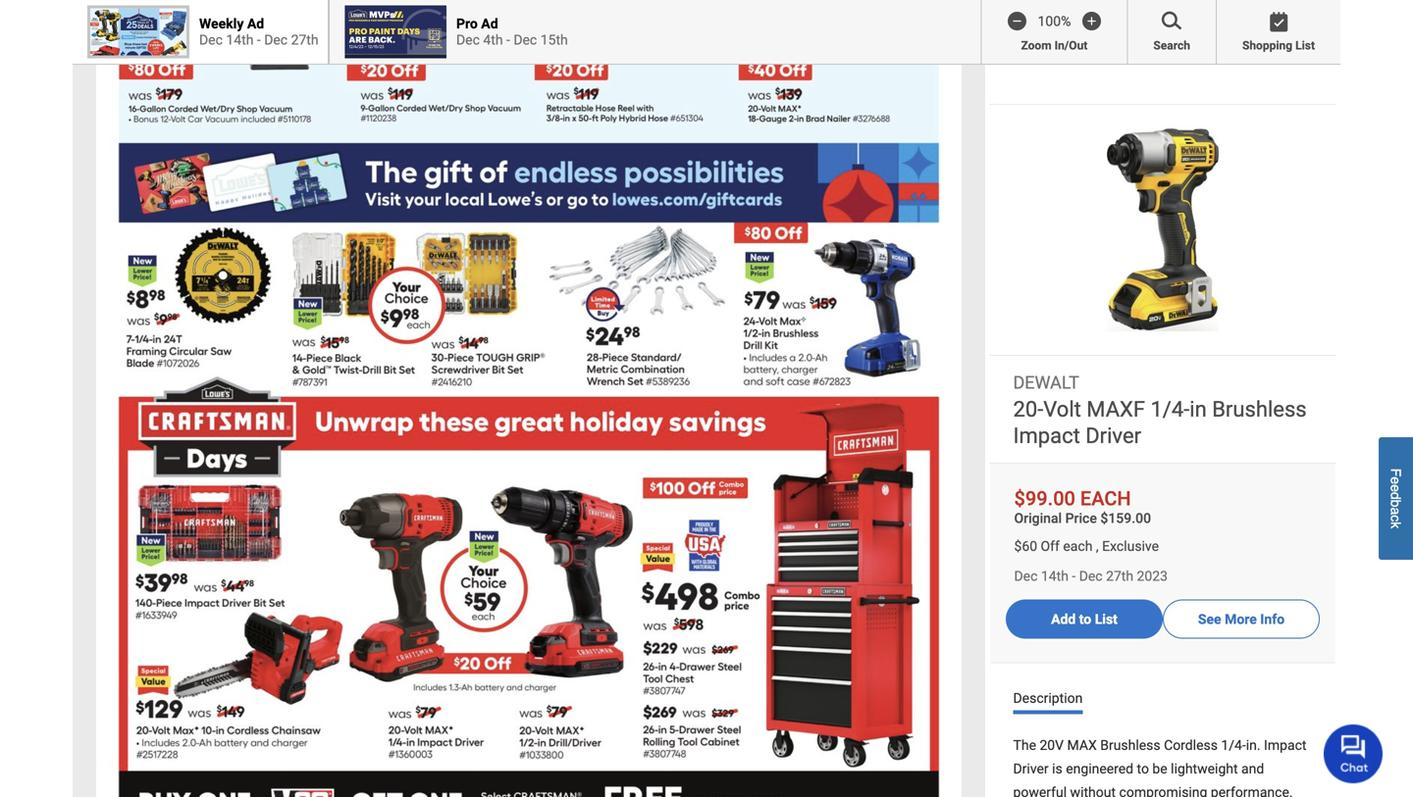 Task type: describe. For each thing, give the bounding box(es) containing it.
k
[[1388, 522, 1404, 529]]

chat invite button image
[[1324, 724, 1384, 784]]

d
[[1388, 492, 1404, 500]]

f e e d b a c k
[[1388, 469, 1404, 529]]



Task type: locate. For each thing, give the bounding box(es) containing it.
a
[[1388, 508, 1404, 515]]

e up d
[[1388, 477, 1404, 485]]

2 e from the top
[[1388, 485, 1404, 492]]

b
[[1388, 500, 1404, 508]]

1 e from the top
[[1388, 477, 1404, 485]]

f
[[1388, 469, 1404, 477]]

e up 'b'
[[1388, 485, 1404, 492]]

f e e d b a c k button
[[1379, 438, 1413, 560]]

c
[[1388, 515, 1404, 522]]

e
[[1388, 477, 1404, 485], [1388, 485, 1404, 492]]



Task type: vqa. For each thing, say whether or not it's contained in the screenshot.
the left and
no



